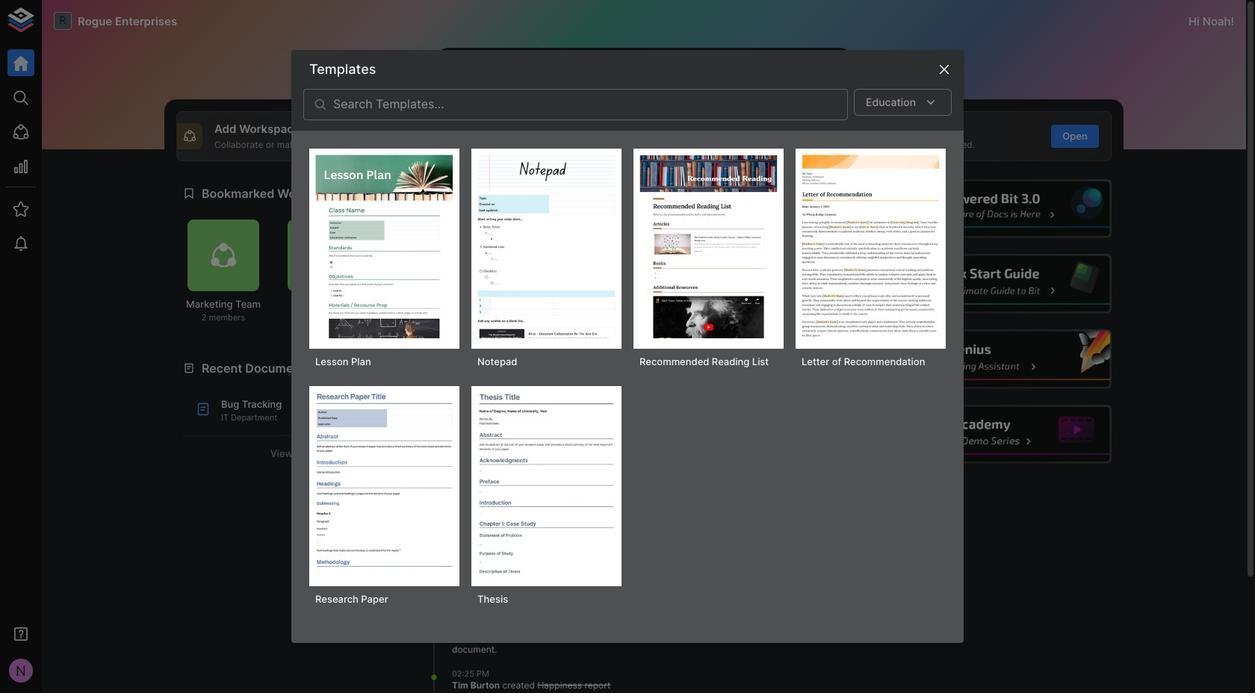 Task type: describe. For each thing, give the bounding box(es) containing it.
recommended reading list image
[[640, 155, 778, 339]]

3 help image from the top
[[887, 330, 1112, 389]]

thesis image
[[478, 392, 616, 577]]

lesson plan image
[[315, 155, 454, 339]]

2 help image from the top
[[887, 254, 1112, 314]]

letter of recommendation image
[[802, 155, 940, 339]]

1 help image from the top
[[887, 179, 1112, 238]]



Task type: vqa. For each thing, say whether or not it's contained in the screenshot.
Marketing
no



Task type: locate. For each thing, give the bounding box(es) containing it.
help image
[[887, 179, 1112, 238], [887, 254, 1112, 314], [887, 330, 1112, 389], [887, 405, 1112, 464]]

dialog
[[292, 50, 964, 644]]

Search Templates... text field
[[333, 89, 849, 120]]

4 help image from the top
[[887, 405, 1112, 464]]

notepad image
[[478, 155, 616, 339]]

research paper image
[[315, 392, 454, 577]]



